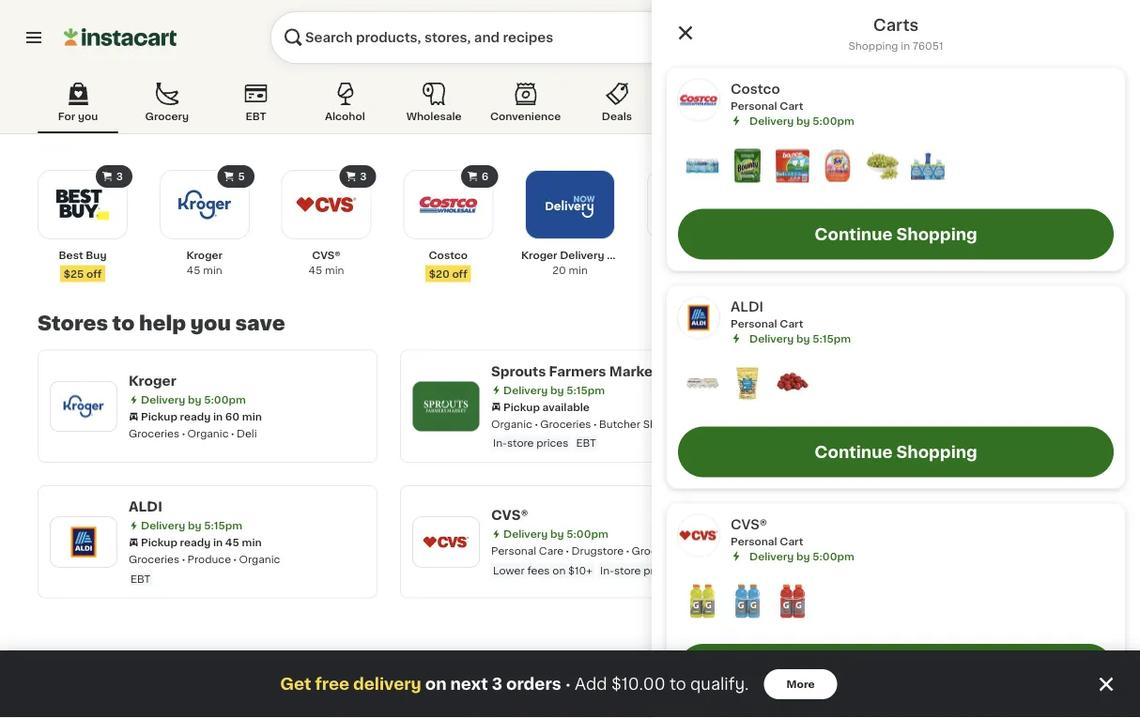 Task type: locate. For each thing, give the bounding box(es) containing it.
hr inside the sprouts farmers market 1 hr
[[934, 265, 945, 276]]

by up available
[[550, 385, 564, 396]]

$10+ inside personal care drugstore groceries lower fees on $10+ in-store prices
[[569, 566, 593, 576]]

1 horizontal spatial on
[[553, 566, 566, 576]]

delivery up the 20
[[560, 250, 605, 261]]

ebt inside groceries produce organic ebt
[[131, 574, 151, 584]]

sprouts for sprouts farmers market 1 hr
[[887, 250, 929, 261]]

2 off from the left
[[452, 269, 468, 279]]

1 horizontal spatial farmers
[[932, 250, 975, 261]]

2 horizontal spatial kroger
[[521, 250, 558, 261]]

1 continue shopping button from the top
[[678, 209, 1114, 260]]

aldi up pickup ready in 45 min
[[129, 501, 162, 514]]

1 vertical spatial you
[[191, 314, 231, 334]]

1 continue from the top
[[815, 226, 893, 242]]

kroger up the 20
[[521, 250, 558, 261]]

cvs® inside cvs® personal cart
[[731, 518, 768, 531]]

you inside tab panel
[[191, 314, 231, 334]]

3 continue from the top
[[815, 662, 893, 678]]

3 down alcohol
[[360, 171, 367, 182]]

personal up gatorade cool blue flavored thirst quencher image
[[731, 536, 778, 547]]

kroger for kroger 45 min
[[186, 250, 223, 261]]

pickup inside button
[[688, 111, 725, 122]]

1 vertical spatial costco
[[429, 250, 468, 261]]

2 horizontal spatial market
[[978, 250, 1015, 261]]

delivery by 5:00pm down the costco personal cart
[[750, 116, 855, 126]]

delivery by 5:15pm down aldi personal cart at the top of the page
[[750, 333, 851, 344]]

5:15pm for sprouts farmers market
[[567, 385, 605, 396]]

cart up raspberries package image
[[780, 318, 804, 329]]

1 vertical spatial delivery by 5:15pm
[[504, 385, 605, 396]]

costco inside the costco personal cart
[[731, 82, 780, 95]]

in up produce on the bottom of the page
[[213, 538, 223, 548]]

kroger inside kroger delivery now 20 min
[[521, 250, 558, 261]]

organic
[[491, 419, 533, 429], [188, 429, 229, 439], [239, 555, 280, 565]]

1 vertical spatial on
[[553, 566, 566, 576]]

cart inside aldi personal cart
[[780, 318, 804, 329]]

2 ready from the top
[[180, 538, 211, 548]]

groceries inside organic groceries butcher shop in-store prices ebt
[[541, 419, 591, 429]]

delivery up pickup available
[[504, 385, 548, 396]]

1 horizontal spatial off
[[452, 269, 468, 279]]

1 horizontal spatial cvs® image
[[678, 515, 720, 556]]

farmers inside the sprouts farmers market 1 hr
[[932, 250, 975, 261]]

cvs® for cvs®
[[491, 509, 529, 522]]

cvs® for cvs® personal cart
[[731, 518, 768, 531]]

lower
[[856, 437, 888, 448], [493, 566, 525, 576]]

market left the 96
[[978, 250, 1015, 261]]

1 horizontal spatial to
[[670, 677, 686, 693]]

personal inside the costco personal cart
[[731, 101, 778, 111]]

0 horizontal spatial sprouts
[[491, 365, 546, 378]]

2 vertical spatial ebt
[[131, 574, 151, 584]]

None search field
[[271, 11, 861, 64]]

store inside organic groceries butcher shop in-store prices ebt
[[507, 438, 534, 449]]

cvs® 45 min
[[309, 250, 344, 276]]

1 horizontal spatial 3
[[360, 171, 367, 182]]

2 1 from the left
[[927, 265, 932, 276]]

to
[[112, 314, 135, 334], [670, 677, 686, 693]]

pickup up groceries produce organic ebt at the left bottom
[[141, 538, 177, 548]]

cvs® logo image
[[422, 518, 471, 567]]

hr
[[812, 265, 823, 276], [934, 265, 945, 276]]

cvs®
[[312, 250, 341, 261], [491, 509, 529, 522], [731, 518, 768, 531]]

qualify.
[[691, 677, 749, 693]]

farmers
[[932, 250, 975, 261], [549, 365, 606, 378]]

off inside best buy $25 off
[[86, 269, 102, 279]]

1 vertical spatial ebt
[[576, 438, 596, 449]]

in-
[[963, 437, 977, 448], [493, 438, 507, 449], [600, 566, 614, 576], [856, 566, 870, 576]]

personal
[[731, 101, 778, 111], [731, 318, 778, 329], [731, 536, 778, 547], [491, 546, 537, 557]]

alcohol
[[325, 111, 365, 122]]

2 horizontal spatial 3
[[492, 677, 503, 693]]

best buy $25 off
[[59, 250, 107, 279]]

shopping for cvs®
[[897, 662, 978, 678]]

delivery inside kroger delivery now 20 min
[[560, 250, 605, 261]]

1 vertical spatial sprouts
[[491, 365, 546, 378]]

20
[[553, 265, 566, 276]]

3
[[116, 171, 123, 182], [360, 171, 367, 182], [492, 677, 503, 693]]

by down the costco personal cart
[[797, 116, 810, 126]]

0 horizontal spatial 1
[[805, 265, 810, 276]]

0 vertical spatial aldi
[[731, 300, 764, 313]]

0 vertical spatial in
[[901, 40, 910, 51]]

0 horizontal spatial fees
[[528, 566, 550, 576]]

tom
[[661, 250, 684, 261]]

0 horizontal spatial aldi
[[129, 501, 162, 514]]

2 hr from the left
[[934, 265, 945, 276]]

sprouts up pickup available
[[491, 365, 546, 378]]

costco for costco $20 off
[[429, 250, 468, 261]]

1 vertical spatial cart
[[780, 318, 804, 329]]

0 vertical spatial $10+
[[931, 437, 956, 448]]

2 horizontal spatial on
[[915, 437, 929, 448]]

groceries
[[541, 419, 591, 429], [129, 429, 180, 439], [632, 546, 683, 557], [129, 555, 180, 565]]

to left help
[[112, 314, 135, 334]]

0 horizontal spatial cvs®
[[312, 250, 341, 261]]

5
[[238, 171, 245, 182]]

$20
[[429, 269, 450, 279]]

2 vertical spatial delivery by 5:15pm
[[141, 521, 243, 531]]

1 ready from the top
[[180, 412, 211, 422]]

0 vertical spatial ebt
[[246, 111, 267, 122]]

0 vertical spatial items in cart element
[[686, 149, 1107, 186]]

cart inside the costco personal cart
[[780, 101, 804, 111]]

personal inside aldi personal cart
[[731, 318, 778, 329]]

you
[[78, 111, 98, 122], [191, 314, 231, 334]]

1 horizontal spatial fees
[[890, 437, 913, 448]]

sprouts inside the sprouts farmers market 1 hr
[[887, 250, 929, 261]]

1 vertical spatial $10+
[[569, 566, 593, 576]]

ebt down available
[[576, 438, 596, 449]]

1 horizontal spatial $10+
[[931, 437, 956, 448]]

save
[[235, 314, 285, 334]]

0 vertical spatial sprouts
[[887, 250, 929, 261]]

dawn ultra platinum powerwash dish spray, fresh scent, 16 fl oz, 3 ct image
[[911, 149, 945, 183]]

bounce dryer sheets, outdoor fresh, 160 sheets, 2 ct image
[[776, 149, 810, 183]]

show
[[1030, 240, 1067, 253]]

aldi inside aldi personal cart
[[731, 300, 764, 313]]

tide pods plus downy laundry detergent, april fresh, 104 ct image
[[821, 149, 855, 183]]

grocery
[[145, 111, 189, 122]]

0 horizontal spatial cvs® image
[[295, 173, 358, 237]]

bounty advanced 2-ply paper towels, white, 101 select-a-size sheets, 12 ct image
[[731, 149, 765, 183]]

5:00pm up 60
[[204, 395, 246, 405]]

2 horizontal spatial delivery by 5:15pm
[[750, 333, 851, 344]]

convenience for convenience lower fees on $10+ in-store prices
[[854, 418, 923, 428]]

2 vertical spatial on
[[425, 677, 447, 693]]

0 horizontal spatial kroger
[[129, 375, 176, 388]]

deals button
[[577, 79, 658, 133]]

3 right best buy image
[[116, 171, 123, 182]]

in left 60
[[213, 412, 223, 422]]

organic down pickup ready in 60 min
[[188, 429, 229, 439]]

3 cart from the top
[[780, 536, 804, 547]]

fees
[[890, 437, 913, 448], [528, 566, 550, 576]]

ebt
[[246, 111, 267, 122], [576, 438, 596, 449], [131, 574, 151, 584]]

0 vertical spatial lower
[[856, 437, 888, 448]]

2 vertical spatial continue shopping
[[815, 662, 978, 678]]

aldi inside 'stores to help you save' tab panel
[[129, 501, 162, 514]]

2 cart from the top
[[780, 318, 804, 329]]

2 vertical spatial cart
[[780, 536, 804, 547]]

0 vertical spatial 5:15pm
[[813, 333, 851, 344]]

2 continue shopping button from the top
[[678, 427, 1114, 478]]

costco
[[731, 82, 780, 95], [429, 250, 468, 261]]

stores to help you save tab panel
[[28, 163, 1112, 599]]

costco up $20
[[429, 250, 468, 261]]

aldi for aldi personal cart
[[731, 300, 764, 313]]

1 vertical spatial farmers
[[549, 365, 606, 378]]

1 continue shopping from the top
[[815, 226, 978, 242]]

continue for aldi
[[815, 444, 893, 460]]

next
[[451, 677, 488, 693]]

supplies
[[874, 546, 919, 557]]

delivery by 5:15pm
[[750, 333, 851, 344], [504, 385, 605, 396], [141, 521, 243, 531]]

1 horizontal spatial 5:15pm
[[567, 385, 605, 396]]

1 horizontal spatial kroger
[[186, 250, 223, 261]]

2 vertical spatial in
[[213, 538, 223, 548]]

alcohol button
[[305, 79, 386, 133]]

1 vertical spatial in
[[213, 412, 223, 422]]

1 vertical spatial cvs® image
[[678, 515, 720, 556]]

pickup ready in 45 min
[[141, 538, 262, 548]]

cvs® image up gatorade lemon-lime flavored thirst quencher image
[[678, 515, 720, 556]]

convenience inside button
[[490, 111, 561, 122]]

items in cart element
[[686, 149, 1107, 186], [686, 367, 1107, 404], [686, 585, 1107, 622]]

1 horizontal spatial aldi
[[731, 300, 764, 313]]

off down buy
[[86, 269, 102, 279]]

pickup
[[688, 111, 725, 122], [504, 402, 540, 412], [141, 412, 177, 422], [141, 538, 177, 548]]

0 vertical spatial farmers
[[932, 250, 975, 261]]

deli
[[237, 429, 257, 439]]

personal right aldi image
[[731, 318, 778, 329]]

2 horizontal spatial 5:15pm
[[813, 333, 851, 344]]

ebt inside organic groceries butcher shop in-store prices ebt
[[576, 438, 596, 449]]

organic right produce on the bottom of the page
[[239, 555, 280, 565]]

free
[[315, 677, 350, 693]]

prices inside organic groceries butcher shop in-store prices ebt
[[537, 438, 569, 449]]

0 horizontal spatial on
[[425, 677, 447, 693]]

1 horizontal spatial cvs®
[[491, 509, 529, 522]]

by up pickup ready in 45 min
[[188, 521, 202, 531]]

more button
[[764, 670, 838, 700]]

1 vertical spatial items in cart element
[[686, 367, 1107, 404]]

1 hr from the left
[[812, 265, 823, 276]]

personal for aldi
[[731, 318, 778, 329]]

continue shopping for aldi
[[815, 444, 978, 460]]

pickup for sprouts farmers market
[[504, 402, 540, 412]]

off
[[86, 269, 102, 279], [452, 269, 468, 279]]

instacart image
[[64, 26, 177, 49]]

pickup up groceries organic deli
[[141, 412, 177, 422]]

$25
[[64, 269, 84, 279]]

1 horizontal spatial 1
[[927, 265, 932, 276]]

central
[[774, 250, 814, 261]]

0 vertical spatial you
[[78, 111, 98, 122]]

1 horizontal spatial convenience
[[854, 418, 923, 428]]

0 horizontal spatial delivery by 5:15pm
[[141, 521, 243, 531]]

by up pickup ready in 60 min
[[188, 395, 202, 405]]

0 horizontal spatial you
[[78, 111, 98, 122]]

personal right costco icon
[[731, 101, 778, 111]]

drugstore
[[572, 546, 624, 557]]

2 vertical spatial items in cart element
[[686, 585, 1107, 622]]

delivery down aldi personal cart at the top of the page
[[750, 333, 794, 344]]

3 continue shopping button from the top
[[678, 645, 1114, 695]]

you right for
[[78, 111, 98, 122]]

0 horizontal spatial to
[[112, 314, 135, 334]]

ebt down pickup ready in 45 min
[[131, 574, 151, 584]]

store inside the convenience lower fees on $10+ in-store prices
[[977, 437, 1004, 448]]

personal left "care"
[[491, 546, 537, 557]]

continue for costco
[[815, 226, 893, 242]]

2 horizontal spatial organic
[[491, 419, 533, 429]]

shop
[[643, 419, 670, 429]]

on for orders
[[425, 677, 447, 693]]

delivery by 5:15pm up pickup available
[[504, 385, 605, 396]]

1 off from the left
[[86, 269, 102, 279]]

1 items in cart element from the top
[[686, 149, 1107, 186]]

1 vertical spatial aldi
[[129, 501, 162, 514]]

ebt left alcohol
[[246, 111, 267, 122]]

convenience inside the convenience lower fees on $10+ in-store prices
[[854, 418, 923, 428]]

ready up groceries organic deli
[[180, 412, 211, 422]]

min
[[203, 265, 222, 276], [325, 265, 344, 276], [569, 265, 588, 276], [691, 265, 710, 276], [242, 412, 262, 422], [242, 538, 262, 548]]

0 horizontal spatial convenience
[[490, 111, 561, 122]]

1 horizontal spatial you
[[191, 314, 231, 334]]

0 horizontal spatial $10+
[[569, 566, 593, 576]]

for
[[58, 111, 75, 122]]

5:00pm up drugstore
[[567, 529, 609, 540]]

pickup up kirkland signature purified drinking water, 16.9 fl oz, 40-count image on the top right of the page
[[688, 111, 725, 122]]

delivery by 5:00pm down cvs® personal cart
[[750, 551, 855, 562]]

ebt button
[[216, 79, 296, 133]]

market
[[816, 250, 854, 261], [978, 250, 1015, 261], [610, 365, 659, 378]]

by
[[797, 116, 810, 126], [797, 333, 810, 344], [550, 385, 564, 396], [188, 395, 202, 405], [188, 521, 202, 531], [550, 529, 564, 540], [797, 551, 810, 562]]

personal inside cvs® personal cart
[[731, 536, 778, 547]]

get free delivery on next 3 orders • add $10.00 to qualify.
[[280, 677, 749, 693]]

delivery up "care"
[[504, 529, 548, 540]]

1 cart from the top
[[780, 101, 804, 111]]

0 vertical spatial convenience
[[490, 111, 561, 122]]

2 vertical spatial continue shopping button
[[678, 645, 1114, 695]]

continue shopping for costco
[[815, 226, 978, 242]]

care
[[539, 546, 564, 557]]

sprouts
[[887, 250, 929, 261], [491, 365, 546, 378]]

0 vertical spatial cart
[[780, 101, 804, 111]]

0 vertical spatial ready
[[180, 412, 211, 422]]

1 vertical spatial ready
[[180, 538, 211, 548]]

store inside pet supplies in-store prices
[[870, 566, 897, 576]]

delivery by 5:00pm up "care"
[[504, 529, 609, 540]]

3 continue shopping from the top
[[815, 662, 978, 678]]

cart up pets
[[780, 101, 804, 111]]

1 vertical spatial fees
[[528, 566, 550, 576]]

personal care drugstore groceries lower fees on $10+ in-store prices
[[491, 546, 683, 576]]

delivery down cvs® personal cart
[[750, 551, 794, 562]]

market for sprouts farmers market
[[610, 365, 659, 378]]

0 horizontal spatial hr
[[812, 265, 823, 276]]

pickup left available
[[504, 402, 540, 412]]

you right help
[[191, 314, 231, 334]]

items in cart element for costco
[[686, 149, 1107, 186]]

0 horizontal spatial 5:15pm
[[204, 521, 243, 531]]

cvs® image up cvs® 45 min
[[295, 173, 358, 237]]

kroger 45 min
[[186, 250, 223, 276]]

aldi
[[731, 300, 764, 313], [129, 501, 162, 514]]

on
[[915, 437, 929, 448], [553, 566, 566, 576], [425, 677, 447, 693]]

1 vertical spatial continue
[[815, 444, 893, 460]]

5:15pm
[[813, 333, 851, 344], [567, 385, 605, 396], [204, 521, 243, 531]]

sprouts farmers market logo image
[[422, 382, 471, 431]]

1 horizontal spatial delivery by 5:15pm
[[504, 385, 605, 396]]

cvs® image
[[295, 173, 358, 237], [678, 515, 720, 556]]

deals
[[602, 111, 632, 122]]

2 vertical spatial 5:15pm
[[204, 521, 243, 531]]

2 horizontal spatial ebt
[[576, 438, 596, 449]]

0 horizontal spatial costco
[[429, 250, 468, 261]]

farmers left the 96
[[932, 250, 975, 261]]

organic green grapes, seedless, 3 lbs image
[[866, 149, 900, 183]]

market inside the sprouts farmers market 1 hr
[[978, 250, 1015, 261]]

you inside button
[[78, 111, 98, 122]]

1 horizontal spatial market
[[816, 250, 854, 261]]

on inside treatment tracker modal dialog
[[425, 677, 447, 693]]

aldi right aldi image
[[731, 300, 764, 313]]

costco inside 'stores to help you save' tab panel
[[429, 250, 468, 261]]

prices
[[1006, 437, 1039, 448], [537, 438, 569, 449], [644, 566, 676, 576], [899, 566, 932, 576]]

tom thumb 45 min
[[661, 250, 724, 276]]

1 horizontal spatial ebt
[[246, 111, 267, 122]]

45
[[187, 265, 201, 276], [309, 265, 322, 276], [674, 265, 688, 276], [225, 538, 239, 548]]

kroger down the stores to help you save
[[129, 375, 176, 388]]

0 vertical spatial delivery by 5:15pm
[[750, 333, 851, 344]]

0 vertical spatial fees
[[890, 437, 913, 448]]

cvs® inside cvs® 45 min
[[312, 250, 341, 261]]

available
[[543, 402, 590, 412]]

5:15pm for aldi
[[204, 521, 243, 531]]

kroger for kroger
[[129, 375, 176, 388]]

2 continue from the top
[[815, 444, 893, 460]]

kirkland signature purified drinking water, 16.9 fl oz, 40-count image
[[686, 149, 720, 183]]

0 vertical spatial on
[[915, 437, 929, 448]]

market right the central
[[816, 250, 854, 261]]

0 horizontal spatial off
[[86, 269, 102, 279]]

organic down pickup available
[[491, 419, 533, 429]]

cart up gatorade fruit punch flavored thirst quencher image
[[780, 536, 804, 547]]

1 horizontal spatial hr
[[934, 265, 945, 276]]

continue shopping for cvs®
[[815, 662, 978, 678]]

kroger for kroger delivery now 20 min
[[521, 250, 558, 261]]

groceries organic deli
[[129, 429, 257, 439]]

cart inside cvs® personal cart
[[780, 536, 804, 547]]

groceries down available
[[541, 419, 591, 429]]

on inside the convenience lower fees on $10+ in-store prices
[[915, 437, 929, 448]]

5:15pm up pickup ready in 45 min
[[204, 521, 243, 531]]

delivery by 5:15pm up pickup ready in 45 min
[[141, 521, 243, 531]]

5:00pm left supplies
[[813, 551, 855, 562]]

to right $10.00
[[670, 677, 686, 693]]

continue shopping
[[815, 226, 978, 242], [815, 444, 978, 460], [815, 662, 978, 678]]

personal for cvs®
[[731, 536, 778, 547]]

off right $20
[[452, 269, 468, 279]]

in for kroger
[[213, 412, 223, 422]]

gatorade fruit punch flavored thirst quencher image
[[776, 585, 810, 618]]

costco image
[[416, 173, 480, 237]]

0 horizontal spatial lower
[[493, 566, 525, 576]]

delivery by 5:00pm
[[750, 116, 855, 126], [141, 395, 246, 405], [504, 529, 609, 540], [750, 551, 855, 562]]

farmers up available
[[549, 365, 606, 378]]

sprouts for sprouts farmers market
[[491, 365, 546, 378]]

sprouts down dawn ultra platinum powerwash dish spray, fresh scent, 16 fl oz, 3 ct icon
[[887, 250, 929, 261]]

groceries right drugstore
[[632, 546, 683, 557]]

kroger down "kroger" image
[[186, 250, 223, 261]]

1 horizontal spatial organic
[[239, 555, 280, 565]]

costco for costco personal cart
[[731, 82, 780, 95]]

costco image
[[678, 79, 720, 121]]

fees inside personal care drugstore groceries lower fees on $10+ in-store prices
[[528, 566, 550, 576]]

in down carts
[[901, 40, 910, 51]]

2 items in cart element from the top
[[686, 367, 1107, 404]]

1 horizontal spatial lower
[[856, 437, 888, 448]]

in inside carts shopping in 76051
[[901, 40, 910, 51]]

shopping
[[849, 40, 899, 51], [897, 226, 978, 242], [897, 444, 978, 460], [897, 662, 978, 678]]

cart
[[780, 101, 804, 111], [780, 318, 804, 329], [780, 536, 804, 547]]

continue shopping button
[[678, 209, 1114, 260], [678, 427, 1114, 478], [678, 645, 1114, 695]]

2 continue shopping from the top
[[815, 444, 978, 460]]

groceries down pickup ready in 45 min
[[129, 555, 180, 565]]

6
[[482, 171, 489, 182]]

0 vertical spatial continue
[[815, 226, 893, 242]]

market up butcher
[[610, 365, 659, 378]]

1 vertical spatial continue shopping
[[815, 444, 978, 460]]

0 horizontal spatial market
[[610, 365, 659, 378]]

1 vertical spatial lower
[[493, 566, 525, 576]]

76051
[[913, 40, 944, 51]]

1 vertical spatial 5:15pm
[[567, 385, 605, 396]]

for you button
[[38, 79, 118, 133]]

1 1 from the left
[[805, 265, 810, 276]]

3 right next
[[492, 677, 503, 693]]

store inside personal care drugstore groceries lower fees on $10+ in-store prices
[[614, 566, 641, 576]]

pets button
[[755, 79, 836, 133]]

gatorade cool blue flavored thirst quencher image
[[731, 585, 765, 618]]

0 vertical spatial to
[[112, 314, 135, 334]]

costco right costco icon
[[731, 82, 780, 95]]

0 horizontal spatial farmers
[[549, 365, 606, 378]]

1 horizontal spatial sprouts
[[887, 250, 929, 261]]

ready up produce on the bottom of the page
[[180, 538, 211, 548]]

5:15pm down sprouts farmers market
[[567, 385, 605, 396]]

0 vertical spatial continue shopping button
[[678, 209, 1114, 260]]

3 items in cart element from the top
[[686, 585, 1107, 622]]

5:15pm down central market 1 hr
[[813, 333, 851, 344]]

0 horizontal spatial ebt
[[131, 574, 151, 584]]

items in cart element for aldi
[[686, 367, 1107, 404]]

ebt inside button
[[246, 111, 267, 122]]



Task type: describe. For each thing, give the bounding box(es) containing it.
min inside tom thumb 45 min
[[691, 265, 710, 276]]

45 inside tom thumb 45 min
[[674, 265, 688, 276]]

carts
[[874, 17, 919, 33]]

groceries down pickup ready in 60 min
[[129, 429, 180, 439]]

in- inside organic groceries butcher shop in-store prices ebt
[[493, 438, 507, 449]]

aldi for aldi
[[129, 501, 162, 514]]

help
[[139, 314, 186, 334]]

sprouts farmers market
[[491, 365, 659, 378]]

45 inside kroger 45 min
[[187, 265, 201, 276]]

organic inside organic groceries butcher shop in-store prices ebt
[[491, 419, 533, 429]]

cvs® personal cart
[[731, 518, 804, 547]]

farmers for sprouts farmers market 1 hr
[[932, 250, 975, 261]]

groceries produce organic ebt
[[129, 555, 280, 584]]

raspberries package image
[[776, 367, 810, 401]]

delivery down the costco personal cart
[[750, 116, 794, 126]]

groceries inside groceries produce organic ebt
[[129, 555, 180, 565]]

now
[[607, 250, 631, 261]]

in for aldi
[[213, 538, 223, 548]]

gatorade lemon-lime flavored thirst quencher image
[[686, 585, 720, 618]]

ready for aldi
[[180, 538, 211, 548]]

convenience lower fees on $10+ in-store prices
[[854, 418, 1039, 448]]

orders
[[506, 677, 562, 693]]

costco $20 off
[[429, 250, 468, 279]]

wholesale button
[[394, 79, 475, 133]]

1 inside the sprouts farmers market 1 hr
[[927, 265, 932, 276]]

groceries inside personal care drugstore groceries lower fees on $10+ in-store prices
[[632, 546, 683, 557]]

market inside central market 1 hr
[[816, 250, 854, 261]]

personal inside personal care drugstore groceries lower fees on $10+ in-store prices
[[491, 546, 537, 557]]

buy
[[86, 250, 107, 261]]

pickup available
[[504, 402, 590, 412]]

kroger logo image
[[59, 382, 108, 431]]

continue shopping button for aldi
[[678, 427, 1114, 478]]

by down aldi personal cart at the top of the page
[[797, 333, 810, 344]]

cvs® for cvs® 45 min
[[312, 250, 341, 261]]

produce
[[188, 555, 231, 565]]

1 inside central market 1 hr
[[805, 265, 810, 276]]

fees inside the convenience lower fees on $10+ in-store prices
[[890, 437, 913, 448]]

kroger image
[[173, 173, 237, 237]]

convenience for convenience
[[490, 111, 561, 122]]

off inside costco $20 off
[[452, 269, 468, 279]]

costco personal cart
[[731, 82, 804, 111]]

aldi logo image
[[59, 518, 108, 567]]

delivery by 5:15pm for aldi
[[141, 521, 243, 531]]

$10+ inside the convenience lower fees on $10+ in-store prices
[[931, 437, 956, 448]]

min inside kroger delivery now 20 min
[[569, 265, 588, 276]]

5:00pm right pets
[[813, 116, 855, 126]]

3 for best buy $25 off
[[116, 171, 123, 182]]

hr inside central market 1 hr
[[812, 265, 823, 276]]

organic groceries butcher shop in-store prices ebt
[[491, 419, 670, 449]]

convenience button
[[483, 79, 569, 133]]

thumb
[[686, 250, 724, 261]]

shopping inside carts shopping in 76051
[[849, 40, 899, 51]]

delivery up pickup ready in 60 min
[[141, 395, 185, 405]]

to inside tab panel
[[112, 314, 135, 334]]

grocery button
[[127, 79, 207, 133]]

delivery by 5:15pm for sprouts farmers market
[[504, 385, 605, 396]]

butcher
[[599, 419, 641, 429]]

goldhen grade a large eggs image
[[686, 367, 720, 401]]

delivery by 5:00pm up pickup ready in 60 min
[[141, 395, 246, 405]]

min inside cvs® 45 min
[[325, 265, 344, 276]]

delivery up pickup ready in 45 min
[[141, 521, 185, 531]]

0 vertical spatial cvs® image
[[295, 173, 358, 237]]

to inside treatment tracker modal dialog
[[670, 677, 686, 693]]

3 inside treatment tracker modal dialog
[[492, 677, 503, 693]]

kroger delivery now image
[[538, 173, 602, 237]]

southern grove chopped walnuts image
[[731, 367, 765, 401]]

best
[[59, 250, 83, 261]]

ready for kroger
[[180, 412, 211, 422]]

sprouts farmers market 1 hr
[[887, 250, 1015, 276]]

pet supplies in-store prices
[[854, 546, 932, 576]]

pet
[[854, 546, 872, 557]]

kroger delivery now 20 min
[[521, 250, 631, 276]]

farmers for sprouts farmers market
[[549, 365, 606, 378]]

shop categories tab list
[[38, 79, 1103, 133]]

on inside personal care drugstore groceries lower fees on $10+ in-store prices
[[553, 566, 566, 576]]

stores
[[1050, 258, 1082, 268]]

wholesale
[[406, 111, 462, 122]]

60
[[225, 412, 240, 422]]

45 inside cvs® 45 min
[[309, 265, 322, 276]]

cart for costco
[[780, 101, 804, 111]]

min inside kroger 45 min
[[203, 265, 222, 276]]

pickup button
[[666, 79, 747, 133]]

96
[[1033, 258, 1047, 268]]

carts shopping in 76051
[[849, 17, 944, 51]]

aldi image
[[678, 297, 720, 339]]

3 for cvs® 45 min
[[360, 171, 367, 182]]

aldi personal cart
[[731, 300, 804, 329]]

items in cart element for cvs®
[[686, 585, 1107, 622]]

on for store
[[915, 437, 929, 448]]

show all 96 stores
[[1030, 240, 1086, 268]]

continue shopping button for cvs®
[[678, 645, 1114, 695]]

treatment tracker modal dialog
[[0, 651, 1141, 719]]

in- inside pet supplies in-store prices
[[856, 566, 870, 576]]

prices inside personal care drugstore groceries lower fees on $10+ in-store prices
[[644, 566, 676, 576]]

for you
[[58, 111, 98, 122]]

get
[[280, 677, 311, 693]]

lower inside personal care drugstore groceries lower fees on $10+ in-store prices
[[493, 566, 525, 576]]

stores to help you save
[[38, 314, 285, 334]]

0 horizontal spatial organic
[[188, 429, 229, 439]]

shopping for aldi
[[897, 444, 978, 460]]

delivery
[[353, 677, 422, 693]]

pickup ready in 60 min
[[141, 412, 262, 422]]

central market 1 hr
[[774, 250, 854, 276]]

by down cvs® personal cart
[[797, 551, 810, 562]]

add
[[575, 677, 608, 693]]

•
[[565, 677, 571, 692]]

shopping for costco
[[897, 226, 978, 242]]

best buy image
[[51, 173, 115, 237]]

by up "care"
[[550, 529, 564, 540]]

lower inside the convenience lower fees on $10+ in-store prices
[[856, 437, 888, 448]]

prices inside pet supplies in-store prices
[[899, 566, 932, 576]]

Search field
[[271, 11, 861, 64]]

cart for cvs®
[[780, 536, 804, 547]]

organic inside groceries produce organic ebt
[[239, 555, 280, 565]]

in- inside personal care drugstore groceries lower fees on $10+ in-store prices
[[600, 566, 614, 576]]

all
[[1070, 240, 1086, 253]]

personal for costco
[[731, 101, 778, 111]]

pets
[[783, 111, 807, 122]]

pickup for kroger
[[141, 412, 177, 422]]

pickup for aldi
[[141, 538, 177, 548]]

more
[[787, 680, 815, 690]]

continue for cvs®
[[815, 662, 893, 678]]

stores
[[38, 314, 108, 334]]

continue shopping button for costco
[[678, 209, 1114, 260]]

prices inside the convenience lower fees on $10+ in-store prices
[[1006, 437, 1039, 448]]

$10.00
[[612, 677, 666, 693]]

cart for aldi
[[780, 318, 804, 329]]

in- inside the convenience lower fees on $10+ in-store prices
[[963, 437, 977, 448]]

market for sprouts farmers market 1 hr
[[978, 250, 1015, 261]]



Task type: vqa. For each thing, say whether or not it's contained in the screenshot.


